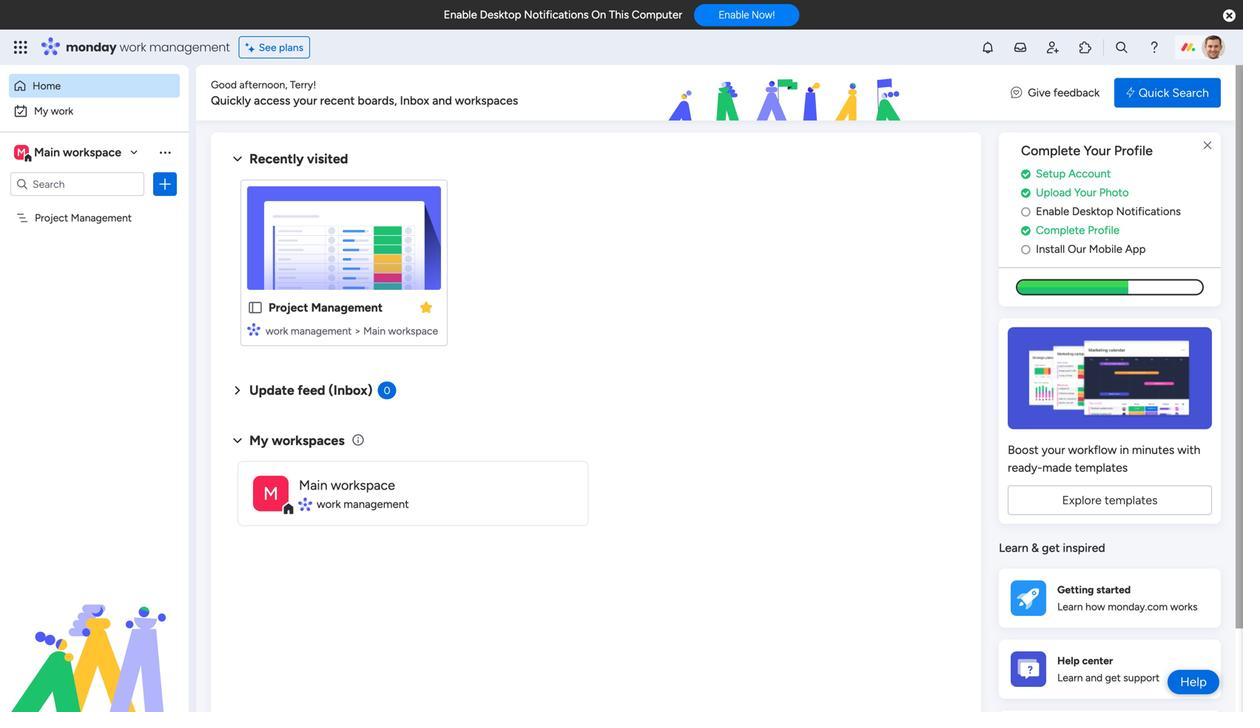 Task type: describe. For each thing, give the bounding box(es) containing it.
complete profile link
[[1022, 222, 1222, 239]]

close recently visited image
[[229, 150, 247, 168]]

check circle image for upload
[[1022, 188, 1031, 199]]

1 vertical spatial project management
[[269, 301, 383, 315]]

enable desktop notifications link
[[1022, 203, 1222, 220]]

public board image
[[247, 300, 264, 316]]

plans
[[279, 41, 304, 54]]

workspace inside "element"
[[63, 145, 121, 160]]

made
[[1043, 461, 1073, 475]]

home option
[[9, 74, 180, 98]]

visited
[[307, 151, 348, 167]]

work right monday
[[120, 39, 146, 56]]

templates inside button
[[1105, 494, 1158, 508]]

see
[[259, 41, 277, 54]]

give feedback
[[1029, 86, 1100, 99]]

upload
[[1037, 186, 1072, 199]]

center
[[1083, 655, 1114, 668]]

2 horizontal spatial main
[[364, 325, 386, 338]]

see plans button
[[239, 36, 310, 58]]

inspired
[[1063, 541, 1106, 556]]

ready-
[[1008, 461, 1043, 475]]

work up update
[[266, 325, 288, 338]]

enable for enable desktop notifications on this computer
[[444, 8, 477, 21]]

Search in workspace field
[[31, 176, 124, 193]]

1 horizontal spatial lottie animation element
[[581, 65, 997, 121]]

my work option
[[9, 99, 180, 123]]

work management
[[317, 498, 409, 511]]

your for profile
[[1084, 143, 1112, 159]]

enable desktop notifications
[[1037, 205, 1182, 218]]

my for my work
[[34, 105, 48, 117]]

my for my workspaces
[[250, 433, 269, 449]]

help for help
[[1181, 675, 1208, 690]]

learn & get inspired
[[1000, 541, 1106, 556]]

on
[[592, 8, 607, 21]]

explore templates
[[1063, 494, 1158, 508]]

home link
[[9, 74, 180, 98]]

0 horizontal spatial lottie animation element
[[0, 563, 189, 713]]

mobile
[[1090, 243, 1123, 256]]

1 horizontal spatial main workspace
[[299, 478, 395, 494]]

complete profile
[[1037, 224, 1120, 237]]

check circle image for setup
[[1022, 169, 1031, 180]]

2 vertical spatial workspace
[[331, 478, 395, 494]]

(inbox)
[[329, 383, 373, 399]]

workspace options image
[[158, 145, 173, 160]]

workspace image
[[14, 144, 29, 161]]

m for workspace icon
[[263, 483, 278, 505]]

computer
[[632, 8, 683, 21]]

help center element
[[1000, 640, 1222, 700]]

our
[[1068, 243, 1087, 256]]

invite members image
[[1046, 40, 1061, 55]]

getting started learn how monday.com works
[[1058, 584, 1198, 614]]

account
[[1069, 167, 1112, 181]]

enable now!
[[719, 9, 775, 21]]

main workspace inside workspace selection "element"
[[34, 145, 121, 160]]

templates image image
[[1013, 327, 1208, 430]]

work inside "option"
[[51, 105, 73, 117]]

explore templates button
[[1008, 486, 1213, 516]]

photo
[[1100, 186, 1130, 199]]

project inside list box
[[35, 212, 68, 224]]

monday work management
[[66, 39, 230, 56]]

and inside good afternoon, terry! quickly access your recent boards, inbox and workspaces
[[433, 94, 452, 108]]

boost your workflow in minutes with ready-made templates
[[1008, 443, 1201, 475]]

project management list box
[[0, 202, 189, 431]]

lottie animation image for the rightmost lottie animation 'element'
[[581, 65, 997, 121]]

search everything image
[[1115, 40, 1130, 55]]

home
[[33, 80, 61, 92]]

project management inside project management list box
[[35, 212, 132, 224]]

app
[[1126, 243, 1146, 256]]

monday marketplace image
[[1079, 40, 1094, 55]]

help button
[[1168, 671, 1220, 695]]

getting started element
[[1000, 569, 1222, 628]]

access
[[254, 94, 291, 108]]

circle o image for install
[[1022, 244, 1031, 255]]

complete for complete your profile
[[1022, 143, 1081, 159]]

your for photo
[[1075, 186, 1097, 199]]

my workspaces
[[250, 433, 345, 449]]

desktop for enable desktop notifications
[[1073, 205, 1114, 218]]

recently visited
[[250, 151, 348, 167]]

complete your profile
[[1022, 143, 1153, 159]]

v2 user feedback image
[[1012, 85, 1023, 101]]

1 horizontal spatial main
[[299, 478, 328, 494]]

management inside list box
[[71, 212, 132, 224]]

upload your photo link
[[1022, 185, 1222, 201]]

works
[[1171, 601, 1198, 614]]

monday.com
[[1109, 601, 1168, 614]]

feedback
[[1054, 86, 1100, 99]]

afternoon,
[[240, 78, 288, 91]]

1 vertical spatial workspaces
[[272, 433, 345, 449]]

in
[[1120, 443, 1130, 457]]

templates inside boost your workflow in minutes with ready-made templates
[[1075, 461, 1129, 475]]

&
[[1032, 541, 1040, 556]]

help image
[[1148, 40, 1162, 55]]

recently
[[250, 151, 304, 167]]

dapulse close image
[[1224, 9, 1236, 24]]

0
[[384, 385, 391, 397]]

select product image
[[13, 40, 28, 55]]

boards,
[[358, 94, 397, 108]]

started
[[1097, 584, 1131, 597]]

setup account
[[1037, 167, 1112, 181]]

good
[[211, 78, 237, 91]]

boost
[[1008, 443, 1039, 457]]

notifications image
[[981, 40, 996, 55]]

dapulse x slim image
[[1199, 137, 1217, 155]]



Task type: vqa. For each thing, say whether or not it's contained in the screenshot.
component image
no



Task type: locate. For each thing, give the bounding box(es) containing it.
good afternoon, terry! quickly access your recent boards, inbox and workspaces
[[211, 78, 519, 108]]

2 vertical spatial main
[[299, 478, 328, 494]]

workspaces right inbox
[[455, 94, 519, 108]]

get inside help center learn and get support
[[1106, 672, 1122, 685]]

project
[[35, 212, 68, 224], [269, 301, 308, 315]]

minutes
[[1133, 443, 1175, 457]]

quick
[[1139, 86, 1170, 100]]

m
[[17, 146, 26, 159], [263, 483, 278, 505]]

1 vertical spatial help
[[1181, 675, 1208, 690]]

1 horizontal spatial get
[[1106, 672, 1122, 685]]

0 horizontal spatial notifications
[[524, 8, 589, 21]]

enable inside enable now! button
[[719, 9, 750, 21]]

terry!
[[290, 78, 316, 91]]

0 horizontal spatial lottie animation image
[[0, 563, 189, 713]]

m for workspace image
[[17, 146, 26, 159]]

1 vertical spatial complete
[[1037, 224, 1086, 237]]

notifications for enable desktop notifications on this computer
[[524, 8, 589, 21]]

install
[[1037, 243, 1066, 256]]

work right workspace icon
[[317, 498, 341, 511]]

1 horizontal spatial and
[[1086, 672, 1103, 685]]

workspaces
[[455, 94, 519, 108], [272, 433, 345, 449]]

0 vertical spatial main workspace
[[34, 145, 121, 160]]

workspaces inside good afternoon, terry! quickly access your recent boards, inbox and workspaces
[[455, 94, 519, 108]]

setup
[[1037, 167, 1066, 181]]

0 vertical spatial desktop
[[480, 8, 522, 21]]

help right support
[[1181, 675, 1208, 690]]

0 vertical spatial workspaces
[[455, 94, 519, 108]]

close my workspaces image
[[229, 432, 247, 450]]

getting
[[1058, 584, 1095, 597]]

options image
[[158, 177, 173, 192]]

0 vertical spatial workspace
[[63, 145, 121, 160]]

complete
[[1022, 143, 1081, 159], [1037, 224, 1086, 237]]

quick search
[[1139, 86, 1210, 100]]

workspace up work management
[[331, 478, 395, 494]]

main inside workspace selection "element"
[[34, 145, 60, 160]]

>
[[355, 325, 361, 338]]

workflow
[[1069, 443, 1118, 457]]

explore
[[1063, 494, 1102, 508]]

0 horizontal spatial get
[[1043, 541, 1061, 556]]

feed
[[298, 383, 326, 399]]

circle o image inside install our mobile app 'link'
[[1022, 244, 1031, 255]]

your down account
[[1075, 186, 1097, 199]]

0 vertical spatial management
[[71, 212, 132, 224]]

this
[[609, 8, 629, 21]]

see plans
[[259, 41, 304, 54]]

my right close my workspaces icon
[[250, 433, 269, 449]]

help inside help center learn and get support
[[1058, 655, 1080, 668]]

check circle image left the upload
[[1022, 188, 1031, 199]]

check circle image
[[1022, 169, 1031, 180], [1022, 188, 1031, 199]]

and inside help center learn and get support
[[1086, 672, 1103, 685]]

management
[[149, 39, 230, 56], [291, 325, 352, 338], [344, 498, 409, 511]]

0 vertical spatial and
[[433, 94, 452, 108]]

0 horizontal spatial m
[[17, 146, 26, 159]]

1 horizontal spatial notifications
[[1117, 205, 1182, 218]]

enable
[[444, 8, 477, 21], [719, 9, 750, 21], [1037, 205, 1070, 218]]

1 vertical spatial project
[[269, 301, 308, 315]]

profile up mobile
[[1088, 224, 1120, 237]]

help
[[1058, 655, 1080, 668], [1181, 675, 1208, 690]]

project management down search in workspace field
[[35, 212, 132, 224]]

notifications
[[524, 8, 589, 21], [1117, 205, 1182, 218]]

help for help center learn and get support
[[1058, 655, 1080, 668]]

update feed (inbox)
[[250, 383, 373, 399]]

check circle image left setup
[[1022, 169, 1031, 180]]

0 vertical spatial lottie animation element
[[581, 65, 997, 121]]

support
[[1124, 672, 1160, 685]]

project management up the work management > main workspace
[[269, 301, 383, 315]]

1 horizontal spatial my
[[250, 433, 269, 449]]

0 vertical spatial check circle image
[[1022, 169, 1031, 180]]

1 vertical spatial your
[[1075, 186, 1097, 199]]

0 horizontal spatial help
[[1058, 655, 1080, 668]]

workspace up search in workspace field
[[63, 145, 121, 160]]

workspace down remove from favorites image
[[388, 325, 438, 338]]

0 vertical spatial project management
[[35, 212, 132, 224]]

profile
[[1115, 143, 1153, 159], [1088, 224, 1120, 237]]

monday
[[66, 39, 117, 56]]

and
[[433, 94, 452, 108], [1086, 672, 1103, 685]]

1 vertical spatial notifications
[[1117, 205, 1182, 218]]

my work link
[[9, 99, 180, 123]]

0 horizontal spatial and
[[433, 94, 452, 108]]

update
[[250, 383, 295, 399]]

main
[[34, 145, 60, 160], [364, 325, 386, 338], [299, 478, 328, 494]]

workspaces down update feed (inbox)
[[272, 433, 345, 449]]

0 vertical spatial project
[[35, 212, 68, 224]]

quickly
[[211, 94, 251, 108]]

0 vertical spatial learn
[[1000, 541, 1029, 556]]

now!
[[752, 9, 775, 21]]

0 vertical spatial notifications
[[524, 8, 589, 21]]

0 horizontal spatial management
[[71, 212, 132, 224]]

templates right explore at the right bottom of the page
[[1105, 494, 1158, 508]]

inbox
[[400, 94, 430, 108]]

circle o image down check circle image
[[1022, 244, 1031, 255]]

learn down center
[[1058, 672, 1084, 685]]

check circle image inside "setup account" link
[[1022, 169, 1031, 180]]

management
[[71, 212, 132, 224], [311, 301, 383, 315]]

1 horizontal spatial m
[[263, 483, 278, 505]]

0 vertical spatial management
[[149, 39, 230, 56]]

v2 bolt switch image
[[1127, 85, 1136, 101]]

0 vertical spatial lottie animation image
[[581, 65, 997, 121]]

learn for help
[[1058, 672, 1084, 685]]

m inside workspace icon
[[263, 483, 278, 505]]

your inside good afternoon, terry! quickly access your recent boards, inbox and workspaces
[[293, 94, 317, 108]]

0 horizontal spatial desktop
[[480, 8, 522, 21]]

project right public board icon
[[269, 301, 308, 315]]

1 horizontal spatial lottie animation image
[[581, 65, 997, 121]]

0 vertical spatial complete
[[1022, 143, 1081, 159]]

0 vertical spatial circle o image
[[1022, 206, 1031, 218]]

0 vertical spatial my
[[34, 105, 48, 117]]

2 vertical spatial learn
[[1058, 672, 1084, 685]]

0 vertical spatial get
[[1043, 541, 1061, 556]]

learn down getting
[[1058, 601, 1084, 614]]

1 vertical spatial management
[[291, 325, 352, 338]]

my work
[[34, 105, 73, 117]]

work management > main workspace
[[266, 325, 438, 338]]

management up the work management > main workspace
[[311, 301, 383, 315]]

1 vertical spatial templates
[[1105, 494, 1158, 508]]

0 vertical spatial help
[[1058, 655, 1080, 668]]

main workspace up search in workspace field
[[34, 145, 121, 160]]

desktop for enable desktop notifications on this computer
[[480, 8, 522, 21]]

work down the home
[[51, 105, 73, 117]]

m inside workspace image
[[17, 146, 26, 159]]

update feed image
[[1014, 40, 1028, 55]]

terry turtle image
[[1202, 36, 1226, 59]]

my inside "option"
[[34, 105, 48, 117]]

1 horizontal spatial project
[[269, 301, 308, 315]]

learn inside help center learn and get support
[[1058, 672, 1084, 685]]

profile up "setup account" link
[[1115, 143, 1153, 159]]

learn
[[1000, 541, 1029, 556], [1058, 601, 1084, 614], [1058, 672, 1084, 685]]

complete for complete profile
[[1037, 224, 1086, 237]]

upload your photo
[[1037, 186, 1130, 199]]

1 vertical spatial check circle image
[[1022, 188, 1031, 199]]

0 vertical spatial m
[[17, 146, 26, 159]]

my
[[34, 105, 48, 117], [250, 433, 269, 449]]

circle o image inside enable desktop notifications link
[[1022, 206, 1031, 218]]

2 horizontal spatial enable
[[1037, 205, 1070, 218]]

learn for getting
[[1058, 601, 1084, 614]]

1 horizontal spatial enable
[[719, 9, 750, 21]]

your down terry!
[[293, 94, 317, 108]]

1 vertical spatial desktop
[[1073, 205, 1114, 218]]

check circle image inside upload your photo link
[[1022, 188, 1031, 199]]

main right workspace icon
[[299, 478, 328, 494]]

install our mobile app link
[[1022, 241, 1222, 258]]

0 vertical spatial your
[[293, 94, 317, 108]]

enable desktop notifications on this computer
[[444, 8, 683, 21]]

enable now! button
[[695, 4, 800, 26]]

main right workspace image
[[34, 145, 60, 160]]

notifications left on
[[524, 8, 589, 21]]

1 vertical spatial learn
[[1058, 601, 1084, 614]]

lottie animation image
[[581, 65, 997, 121], [0, 563, 189, 713]]

circle o image up check circle image
[[1022, 206, 1031, 218]]

1 vertical spatial main workspace
[[299, 478, 395, 494]]

1 vertical spatial main
[[364, 325, 386, 338]]

0 horizontal spatial your
[[293, 94, 317, 108]]

my down the home
[[34, 105, 48, 117]]

0 horizontal spatial project
[[35, 212, 68, 224]]

enable for enable desktop notifications
[[1037, 205, 1070, 218]]

1 vertical spatial my
[[250, 433, 269, 449]]

help inside "button"
[[1181, 675, 1208, 690]]

help center learn and get support
[[1058, 655, 1160, 685]]

get down center
[[1106, 672, 1122, 685]]

1 vertical spatial management
[[311, 301, 383, 315]]

1 vertical spatial circle o image
[[1022, 244, 1031, 255]]

complete up setup
[[1022, 143, 1081, 159]]

1 vertical spatial m
[[263, 483, 278, 505]]

0 horizontal spatial project management
[[35, 212, 132, 224]]

1 horizontal spatial help
[[1181, 675, 1208, 690]]

your inside boost your workflow in minutes with ready-made templates
[[1042, 443, 1066, 457]]

1 circle o image from the top
[[1022, 206, 1031, 218]]

desktop
[[480, 8, 522, 21], [1073, 205, 1114, 218]]

install our mobile app
[[1037, 243, 1146, 256]]

2 vertical spatial management
[[344, 498, 409, 511]]

notifications for enable desktop notifications
[[1117, 205, 1182, 218]]

0 vertical spatial profile
[[1115, 143, 1153, 159]]

project down search in workspace field
[[35, 212, 68, 224]]

and right inbox
[[433, 94, 452, 108]]

project management
[[35, 212, 132, 224], [269, 301, 383, 315]]

1 vertical spatial your
[[1042, 443, 1066, 457]]

your up account
[[1084, 143, 1112, 159]]

1 vertical spatial workspace
[[388, 325, 438, 338]]

0 horizontal spatial my
[[34, 105, 48, 117]]

0 horizontal spatial workspaces
[[272, 433, 345, 449]]

enable for enable now!
[[719, 9, 750, 21]]

recent
[[320, 94, 355, 108]]

main workspace up work management
[[299, 478, 395, 494]]

check circle image
[[1022, 225, 1031, 236]]

learn left & on the bottom right of page
[[1000, 541, 1029, 556]]

search
[[1173, 86, 1210, 100]]

lottie animation element
[[581, 65, 997, 121], [0, 563, 189, 713]]

1 check circle image from the top
[[1022, 169, 1031, 180]]

your up made
[[1042, 443, 1066, 457]]

0 horizontal spatial enable
[[444, 8, 477, 21]]

1 horizontal spatial your
[[1042, 443, 1066, 457]]

help left center
[[1058, 655, 1080, 668]]

your
[[293, 94, 317, 108], [1042, 443, 1066, 457]]

2 check circle image from the top
[[1022, 188, 1031, 199]]

1 vertical spatial and
[[1086, 672, 1103, 685]]

get
[[1043, 541, 1061, 556], [1106, 672, 1122, 685]]

with
[[1178, 443, 1201, 457]]

workspace
[[63, 145, 121, 160], [388, 325, 438, 338], [331, 478, 395, 494]]

0 vertical spatial main
[[34, 145, 60, 160]]

option
[[0, 205, 189, 208]]

0 horizontal spatial main
[[34, 145, 60, 160]]

1 vertical spatial get
[[1106, 672, 1122, 685]]

complete up install
[[1037, 224, 1086, 237]]

enable inside enable desktop notifications link
[[1037, 205, 1070, 218]]

1 vertical spatial lottie animation element
[[0, 563, 189, 713]]

lottie animation image for the left lottie animation 'element'
[[0, 563, 189, 713]]

open update feed (inbox) image
[[229, 382, 247, 400]]

workspace image
[[253, 476, 289, 512]]

0 horizontal spatial main workspace
[[34, 145, 121, 160]]

how
[[1086, 601, 1106, 614]]

remove from favorites image
[[419, 300, 434, 315]]

setup account link
[[1022, 166, 1222, 182]]

templates
[[1075, 461, 1129, 475], [1105, 494, 1158, 508]]

and down center
[[1086, 672, 1103, 685]]

work
[[120, 39, 146, 56], [51, 105, 73, 117], [266, 325, 288, 338], [317, 498, 341, 511]]

1 horizontal spatial project management
[[269, 301, 383, 315]]

1 vertical spatial profile
[[1088, 224, 1120, 237]]

1 horizontal spatial workspaces
[[455, 94, 519, 108]]

circle o image for enable
[[1022, 206, 1031, 218]]

0 vertical spatial templates
[[1075, 461, 1129, 475]]

workspace selection element
[[14, 144, 124, 163]]

circle o image
[[1022, 206, 1031, 218], [1022, 244, 1031, 255]]

quick search button
[[1115, 78, 1222, 108]]

templates down workflow
[[1075, 461, 1129, 475]]

1 horizontal spatial management
[[311, 301, 383, 315]]

main right > at the top left
[[364, 325, 386, 338]]

1 vertical spatial lottie animation image
[[0, 563, 189, 713]]

management down search in workspace field
[[71, 212, 132, 224]]

management for work management > main workspace
[[291, 325, 352, 338]]

0 vertical spatial your
[[1084, 143, 1112, 159]]

learn inside getting started learn how monday.com works
[[1058, 601, 1084, 614]]

1 horizontal spatial desktop
[[1073, 205, 1114, 218]]

give
[[1029, 86, 1051, 99]]

2 circle o image from the top
[[1022, 244, 1031, 255]]

your
[[1084, 143, 1112, 159], [1075, 186, 1097, 199]]

get right & on the bottom right of page
[[1043, 541, 1061, 556]]

management for work management
[[344, 498, 409, 511]]

notifications down upload your photo link
[[1117, 205, 1182, 218]]



